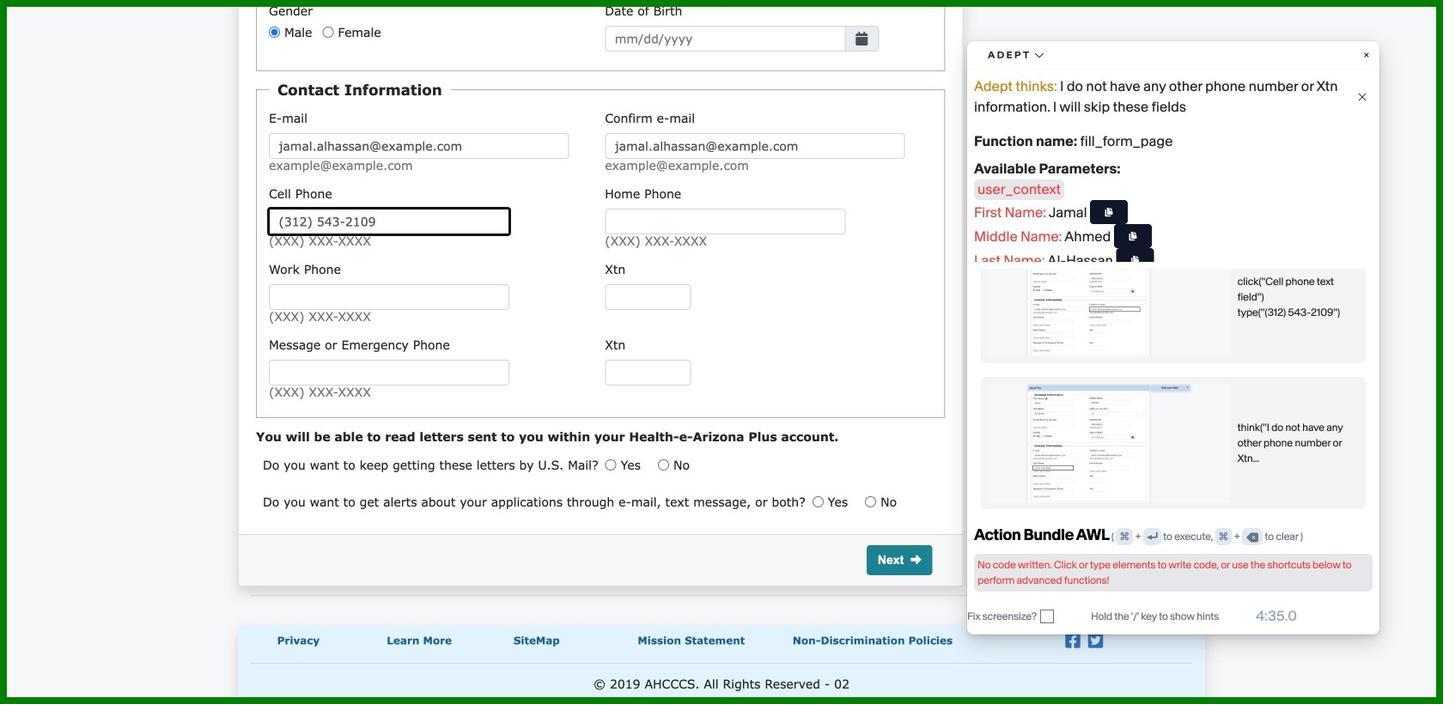 Task type: describe. For each thing, give the bounding box(es) containing it.
0 vertical spatial option group
[[265, 0, 601, 51]]



Task type: locate. For each thing, give the bounding box(es) containing it.
region
[[238, 0, 964, 587]]

facebook square image
[[1064, 632, 1082, 649]]

None radio
[[813, 497, 824, 508], [865, 497, 876, 508], [813, 497, 824, 508], [865, 497, 876, 508]]

twitter square image
[[1087, 632, 1105, 649]]

None text field
[[605, 133, 905, 159], [269, 209, 509, 234], [605, 209, 846, 234], [269, 284, 509, 310], [605, 284, 691, 310], [269, 360, 509, 386], [605, 360, 691, 386], [605, 133, 905, 159], [269, 209, 509, 234], [605, 209, 846, 234], [269, 284, 509, 310], [605, 284, 691, 310], [269, 360, 509, 386], [605, 360, 691, 386]]

2 vertical spatial option group
[[250, 487, 933, 517]]

None radio
[[269, 27, 280, 38], [323, 27, 334, 38], [605, 460, 617, 471], [658, 460, 669, 471], [269, 27, 280, 38], [323, 27, 334, 38], [605, 460, 617, 471], [658, 460, 669, 471]]

arrow alt right image
[[904, 554, 921, 566]]

None text field
[[269, 133, 569, 159]]

mm/dd/yyyy text field
[[605, 26, 846, 51]]

option group
[[265, 0, 601, 51], [250, 450, 933, 480], [250, 487, 933, 517]]

1 vertical spatial option group
[[250, 450, 933, 480]]



Task type: vqa. For each thing, say whether or not it's contained in the screenshot.
Display Hint image
no



